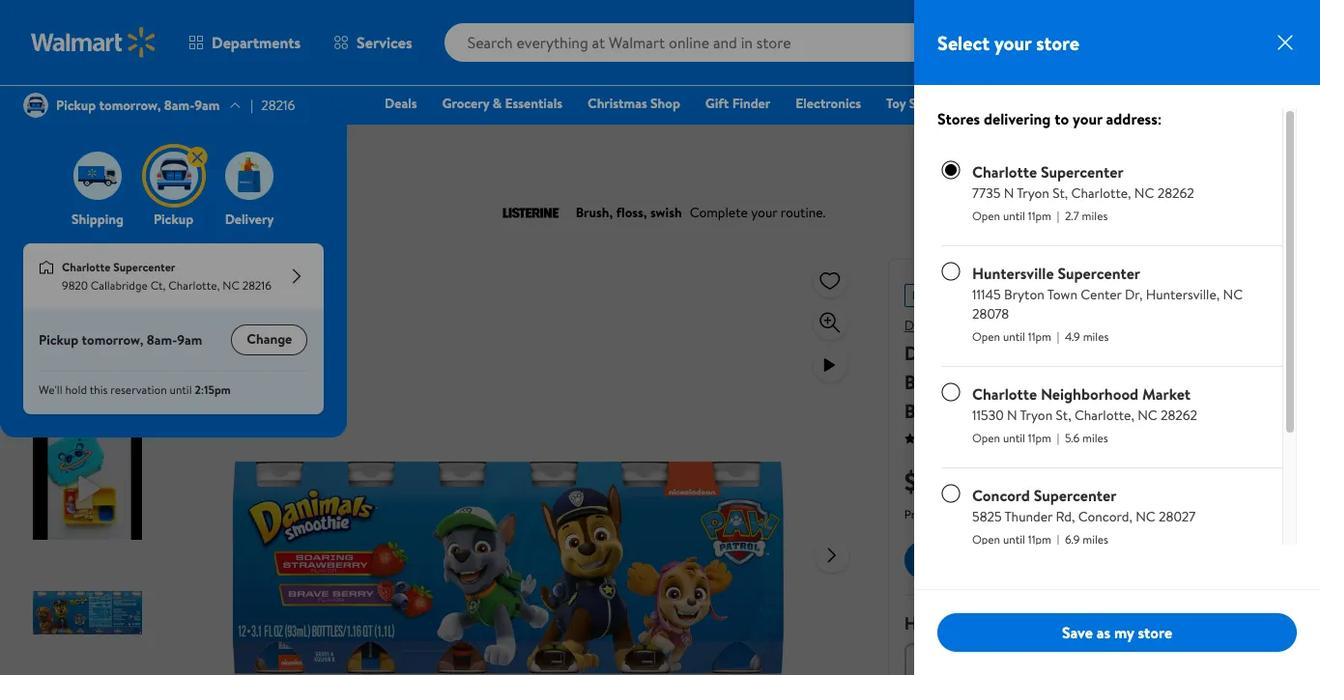 Task type: vqa. For each thing, say whether or not it's contained in the screenshot.
WHAT
no



Task type: describe. For each thing, give the bounding box(es) containing it.
& for dairy
[[108, 143, 117, 162]]

4.9
[[1066, 329, 1081, 345]]

dairy
[[74, 143, 105, 162]]

2:15pm
[[195, 382, 231, 398]]

28027
[[1159, 508, 1196, 527]]

store inside 'button'
[[1139, 623, 1173, 644]]

deals
[[385, 94, 417, 113]]

stores
[[938, 108, 981, 130]]

st, inside charlotte neighborhood market 11530 n tryon st, charlotte, nc 28262 open until 11pm  |  5.6 miles
[[1057, 406, 1072, 426]]

28262 inside charlotte supercenter 7735 n tryon st, charlotte, nc 28262 open until 11pm  |  2.7 miles
[[1158, 184, 1195, 203]]

charlotte for 9820
[[62, 259, 111, 276]]

danimals strawberry explosion & mixed berry variety pack smoothies, 3.1 fl. oz. bottles, 12 count - image 1 of 10 image
[[33, 308, 146, 421]]

walmart+
[[1231, 121, 1289, 140]]

walmart image
[[31, 27, 157, 58]]

open until 11pm    4.9 miles. element
[[973, 324, 1249, 347]]

145 reviews link
[[990, 430, 1052, 446]]

11pm inside charlotte supercenter 7735 n tryon st, charlotte, nc 28262 open until 11pm  |  2.7 miles
[[1029, 208, 1052, 224]]

get
[[987, 612, 1013, 636]]

shop for christmas shop
[[651, 94, 681, 113]]

as
[[1097, 623, 1111, 644]]

debit
[[1256, 94, 1289, 113]]

gift
[[706, 94, 729, 113]]

seller
[[938, 287, 965, 304]]

charlotte for market
[[973, 384, 1038, 405]]

delivering
[[984, 108, 1051, 130]]

9820
[[62, 278, 88, 294]]

fl.
[[1187, 369, 1207, 395]]

smoothies,
[[1064, 369, 1157, 395]]

$79.40
[[1259, 47, 1287, 61]]

ct,
[[151, 278, 166, 294]]

address:
[[1107, 108, 1163, 130]]

charlotte neighborhood market 11530 n tryon st, charlotte, nc 28262 open until 11pm  |  5.6 miles
[[973, 384, 1198, 447]]

popular pick
[[988, 287, 1049, 304]]

0 vertical spatial 9am
[[195, 96, 220, 115]]

one debit walmart+
[[1224, 94, 1289, 140]]

1 / from the left
[[156, 143, 161, 162]]

until inside concord supercenter 5825 thunder rd, concord, nc 28027 open until 11pm  |  6.9 miles
[[1004, 532, 1026, 548]]

auto
[[1095, 94, 1124, 113]]

save
[[1063, 623, 1094, 644]]

oz
[[1033, 476, 1048, 497]]

open until 11pm    6.9 miles. element
[[973, 527, 1196, 550]]

one debit link
[[1215, 93, 1298, 114]]

toy shop link
[[878, 93, 948, 114]]

reservation
[[110, 382, 167, 398]]

 image for shipping
[[73, 152, 122, 200]]

nc inside concord supercenter 5825 thunder rd, concord, nc 28027 open until 11pm  |  6.9 miles
[[1136, 508, 1156, 527]]

for
[[1061, 287, 1076, 304]]

5825
[[973, 508, 1002, 527]]

1 vertical spatial 9am
[[177, 331, 202, 350]]

shop for toy shop
[[910, 94, 939, 113]]

charlotte, inside charlotte supercenter 9820 callabridge ct, charlotte, nc 28216
[[169, 278, 220, 294]]

0 vertical spatial pickup tomorrow, 8am-9am
[[56, 96, 220, 115]]

change button
[[231, 325, 308, 356]]

reviews
[[1014, 430, 1052, 446]]

christmas shop link
[[579, 93, 689, 114]]

1 yogurt from the left
[[169, 143, 208, 162]]

charlotte supercenter 7735 n tryon st, charlotte, nc 28262 open until 11pm  |  2.7 miles
[[973, 161, 1195, 224]]

miles inside charlotte neighborhood market 11530 n tryon st, charlotte, nc 28262 open until 11pm  |  5.6 miles
[[1083, 430, 1109, 447]]

7735 n tryon st, charlotte, nc 28262. element
[[973, 184, 1195, 203]]

28262 inside charlotte neighborhood market 11530 n tryon st, charlotte, nc 28262 open until 11pm  |  5.6 miles
[[1161, 406, 1198, 426]]

0 horizontal spatial your
[[995, 29, 1032, 56]]

miles inside charlotte supercenter 7735 n tryon st, charlotte, nc 28262 open until 11pm  |  2.7 miles
[[1083, 208, 1108, 224]]

0 vertical spatial store
[[1037, 29, 1080, 56]]

shipping
[[72, 210, 124, 229]]

purchased
[[963, 507, 1014, 523]]

huntersville
[[973, 263, 1055, 284]]

until inside charlotte neighborhood market 11530 n tryon st, charlotte, nc 28262 open until 11pm  |  5.6 miles
[[1004, 430, 1026, 447]]

we'll
[[39, 382, 62, 398]]

explosion
[[1084, 340, 1166, 366]]

1 horizontal spatial your
[[1073, 108, 1103, 130]]

n inside charlotte supercenter 7735 n tryon st, charlotte, nc 28262 open until 11pm  |  2.7 miles
[[1004, 184, 1015, 203]]

christmas shop
[[588, 94, 681, 113]]

2.7
[[1066, 208, 1080, 224]]

7735
[[973, 184, 1001, 203]]

dairy & eggs link
[[74, 143, 148, 162]]

charlotte supercenter 9820 callabridge ct, charlotte, nc 28216
[[62, 259, 272, 294]]

how
[[905, 612, 939, 636]]

hold
[[65, 382, 87, 398]]

select your store
[[938, 29, 1080, 56]]

walmart+ link
[[1223, 120, 1298, 141]]

Search search field
[[444, 23, 994, 62]]

grocery & essentials
[[442, 94, 563, 113]]

Walmart Site-Wide search field
[[444, 23, 994, 62]]

charlotte, inside charlotte neighborhood market 11530 n tryon st, charlotte, nc 28262 open until 11pm  |  5.6 miles
[[1075, 406, 1135, 426]]

& inside danimals danimals strawberry explosion & mixed berry variety pack smoothies, 3.1 fl. oz. bottles, 12 count
[[1170, 340, 1183, 366]]

item:
[[1049, 612, 1089, 636]]

grocery & essentials link
[[434, 93, 571, 114]]

variety
[[955, 369, 1015, 395]]

0 horizontal spatial this
[[90, 382, 108, 398]]

select your store dialog
[[915, 0, 1321, 676]]

pickup inside "button"
[[154, 210, 194, 229]]

price when purchased online
[[905, 507, 1048, 523]]

zoom image modal image
[[819, 311, 842, 335]]

0 vertical spatial 8am-
[[164, 96, 195, 115]]

danimals strawberry explosion & mixed berry variety pack smoothies, 3.1 fl. oz. bottles, 12 count - image 2 of 10 image
[[33, 432, 146, 545]]

select
[[938, 29, 990, 56]]

2 / from the left
[[215, 143, 220, 162]]

14.4
[[975, 476, 1002, 497]]

my
[[1115, 623, 1135, 644]]

¢/fl
[[1006, 476, 1029, 497]]

change
[[247, 330, 292, 349]]

delivery button
[[221, 147, 278, 229]]

"danimals
[[1078, 287, 1125, 304]]

electronics link
[[787, 93, 870, 114]]

bottles,
[[905, 398, 970, 425]]

eggs
[[120, 143, 148, 162]]

0 vertical spatial pickup
[[56, 96, 96, 115]]

toy shop
[[887, 94, 939, 113]]

you'll
[[944, 612, 983, 636]]

open inside huntersville supercenter 11145 bryton town center dr, huntersville, nc 28078 open until 11pm  |  4.9 miles
[[973, 329, 1001, 345]]

2 vertical spatial pickup
[[39, 331, 79, 350]]

pickup button
[[146, 147, 207, 229]]

legal information image
[[1051, 507, 1067, 522]]

0 vertical spatial 28216
[[261, 96, 295, 115]]

berry
[[905, 369, 951, 395]]

supercenter for charlotte supercenter
[[1041, 161, 1124, 183]]

price
[[905, 507, 931, 523]]



Task type: locate. For each thing, give the bounding box(es) containing it.
center
[[1081, 285, 1122, 305]]

tryon inside charlotte supercenter 7735 n tryon st, charlotte, nc 28262 open until 11pm  |  2.7 miles
[[1018, 184, 1050, 203]]

1 horizontal spatial yogurt
[[228, 143, 267, 162]]

supercenter inside concord supercenter 5825 thunder rd, concord, nc 28027 open until 11pm  |  6.9 miles
[[1034, 485, 1117, 507]]

home
[[965, 94, 1000, 113]]

n right 7735
[[1004, 184, 1015, 203]]

1 vertical spatial tomorrow,
[[82, 331, 144, 350]]

$5.37
[[905, 463, 968, 501]]

11pm left 4.9
[[1029, 329, 1052, 345]]

9am up dairy & eggs / yogurt / yogurt drinks at the left top
[[195, 96, 220, 115]]

charlotte up the 11530
[[973, 384, 1038, 405]]

open until 11pm    5.6 miles. element
[[973, 426, 1198, 449]]

supercenter for huntersville supercenter
[[1058, 263, 1141, 284]]

0 vertical spatial n
[[1004, 184, 1015, 203]]

1 horizontal spatial shop
[[910, 94, 939, 113]]

miles right '2.7'
[[1083, 208, 1108, 224]]

dairy & eggs / yogurt / yogurt drinks
[[74, 143, 308, 162]]

to
[[1055, 108, 1070, 130]]

gift finder
[[706, 94, 771, 113]]

yogurt left drinks
[[228, 143, 267, 162]]

11530 n tryon st, charlotte, nc 28262. element
[[973, 406, 1198, 426]]

thunder
[[1005, 508, 1053, 527]]

28262 down market on the bottom
[[1161, 406, 1198, 426]]

1 vertical spatial &
[[108, 143, 117, 162]]

8
[[1277, 21, 1284, 38]]

 image
[[73, 152, 122, 200], [149, 152, 198, 200], [225, 152, 274, 200]]

1 vertical spatial 28262
[[1161, 406, 1198, 426]]

supercenter up 7735 n tryon st, charlotte, nc 28262. element
[[1041, 161, 1124, 183]]

essentials
[[505, 94, 563, 113]]

11pm inside charlotte neighborhood market 11530 n tryon st, charlotte, nc 28262 open until 11pm  |  5.6 miles
[[1029, 430, 1052, 447]]

11pm inside huntersville supercenter 11145 bryton town center dr, huntersville, nc 28078 open until 11pm  |  4.9 miles
[[1029, 329, 1052, 345]]

0 vertical spatial charlotte
[[973, 161, 1038, 183]]

supercenter for concord supercenter
[[1034, 485, 1117, 507]]

neighborhood
[[1041, 384, 1139, 405]]

2  image from the left
[[149, 152, 198, 200]]

when
[[933, 507, 960, 523]]

None radio
[[942, 262, 961, 281], [942, 485, 961, 504], [942, 262, 961, 281], [942, 485, 961, 504]]

this right hold
[[90, 382, 108, 398]]

3 11pm from the top
[[1029, 430, 1052, 447]]

select store option group
[[938, 145, 1283, 676]]

close panel image
[[1274, 31, 1298, 54]]

8am- up yogurt link
[[164, 96, 195, 115]]

pickup up charlotte supercenter 9820 callabridge ct, charlotte, nc 28216
[[154, 210, 194, 229]]

tomorrow, up we'll hold this reservation until 2:15pm on the bottom left
[[82, 331, 144, 350]]

0 vertical spatial &
[[493, 94, 502, 113]]

shop inside "link"
[[910, 94, 939, 113]]

145
[[994, 430, 1011, 446]]

miles right 5.6
[[1083, 430, 1109, 447]]

0 vertical spatial tomorrow,
[[99, 96, 161, 115]]

2 vertical spatial &
[[1170, 340, 1183, 366]]

6.9
[[1066, 532, 1080, 548]]

town
[[1048, 285, 1078, 305]]

yogurt drinks link
[[228, 143, 308, 162]]

miles right 4.9
[[1084, 329, 1109, 345]]

we'll hold this reservation until 2:15pm
[[39, 382, 231, 398]]

yogurt"
[[1128, 287, 1166, 304]]

2 vertical spatial charlotte
[[973, 384, 1038, 405]]

supercenter inside charlotte supercenter 7735 n tryon st, charlotte, nc 28262 open until 11pm  |  2.7 miles
[[1041, 161, 1124, 183]]

12
[[975, 398, 992, 425]]

28262
[[1158, 184, 1195, 203], [1161, 406, 1198, 426]]

3 open from the top
[[973, 430, 1001, 447]]

/
[[156, 143, 161, 162], [215, 143, 220, 162]]

28262 down address:
[[1158, 184, 1195, 203]]

0 horizontal spatial store
[[1037, 29, 1080, 56]]

ad disclaimer and feedback for skylinedisplayad image
[[1282, 199, 1298, 215]]

fashion link
[[1017, 93, 1079, 114]]

1 shop from the left
[[651, 94, 681, 113]]

until down count
[[1004, 430, 1026, 447]]

danimals danimals strawberry explosion & mixed berry variety pack smoothies, 3.1 fl. oz. bottles, 12 count
[[905, 316, 1240, 425]]

supercenter up 'ct,'
[[113, 259, 175, 276]]

charlotte inside charlotte neighborhood market 11530 n tryon st, charlotte, nc 28262 open until 11pm  |  5.6 miles
[[973, 384, 1038, 405]]

tomorrow, up eggs
[[99, 96, 161, 115]]

until
[[1004, 208, 1026, 224], [1004, 329, 1026, 345], [170, 382, 192, 398], [1004, 430, 1026, 447], [1004, 532, 1026, 548]]

28078
[[973, 305, 1010, 324]]

| inside huntersville supercenter 11145 bryton town center dr, huntersville, nc 28078 open until 11pm  |  4.9 miles
[[1058, 329, 1060, 345]]

 image inside shipping button
[[73, 152, 122, 200]]

0 vertical spatial charlotte,
[[1072, 184, 1132, 203]]

finder
[[733, 94, 771, 113]]

28216 inside charlotte supercenter 9820 callabridge ct, charlotte, nc 28216
[[242, 278, 272, 294]]

$5.37 14.4 ¢/fl oz
[[905, 463, 1048, 501]]

/ right yogurt link
[[215, 143, 220, 162]]

nc up open until 11pm    2.7 miles. element
[[1135, 184, 1155, 203]]

| inside charlotte supercenter 7735 n tryon st, charlotte, nc 28262 open until 11pm  |  2.7 miles
[[1058, 208, 1060, 224]]

danimals link
[[905, 316, 958, 336]]

3.1
[[1162, 369, 1182, 395]]

next media item image
[[821, 544, 844, 567]]

2 danimals from the top
[[905, 340, 982, 366]]

pickup tomorrow, 8am-9am
[[56, 96, 220, 115], [39, 331, 202, 350]]

miles inside concord supercenter 5825 thunder rd, concord, nc 28027 open until 11pm  |  6.9 miles
[[1083, 532, 1109, 548]]

open inside charlotte neighborhood market 11530 n tryon st, charlotte, nc 28262 open until 11pm  |  5.6 miles
[[973, 430, 1001, 447]]

nc
[[1135, 184, 1155, 203], [223, 278, 240, 294], [1224, 285, 1244, 305], [1138, 406, 1158, 426], [1136, 508, 1156, 527]]

& up 3.1
[[1170, 340, 1183, 366]]

tryon right 7735
[[1018, 184, 1050, 203]]

danimals strawberry explosion & mixed berry variety pack smoothies, 3.1 fl. oz. bottles, 12 count - image 3 of 10 image
[[33, 557, 146, 670]]

 image up delivery
[[225, 152, 274, 200]]

open down the 11530
[[973, 430, 1001, 447]]

gift finder link
[[697, 93, 780, 114]]

tryon up reviews
[[1021, 406, 1053, 426]]

| left the 6.9
[[1058, 532, 1060, 548]]

2 open from the top
[[973, 329, 1001, 345]]

charlotte
[[973, 161, 1038, 183], [62, 259, 111, 276], [973, 384, 1038, 405]]

danimals down danimals link
[[905, 340, 982, 366]]

until left 2:15pm
[[170, 382, 192, 398]]

 image inside delivery button
[[225, 152, 274, 200]]

yogurt right eggs
[[169, 143, 208, 162]]

for "danimals yogurt"
[[1061, 287, 1166, 304]]

charlotte,
[[1072, 184, 1132, 203], [169, 278, 220, 294], [1075, 406, 1135, 426]]

your right select
[[995, 29, 1032, 56]]

| inside charlotte neighborhood market 11530 n tryon st, charlotte, nc 28262 open until 11pm  |  5.6 miles
[[1058, 430, 1060, 447]]

1 vertical spatial 8am-
[[147, 331, 177, 350]]

shop
[[651, 94, 681, 113], [910, 94, 939, 113]]

nc inside charlotte neighborhood market 11530 n tryon st, charlotte, nc 28262 open until 11pm  |  5.6 miles
[[1138, 406, 1158, 426]]

nc inside huntersville supercenter 11145 bryton town center dr, huntersville, nc 28078 open until 11pm  |  4.9 miles
[[1224, 285, 1244, 305]]

st, up 5.6
[[1057, 406, 1072, 426]]

0 horizontal spatial /
[[156, 143, 161, 162]]

0 horizontal spatial  image
[[73, 152, 122, 200]]

nc inside charlotte supercenter 7735 n tryon st, charlotte, nc 28262 open until 11pm  |  2.7 miles
[[1135, 184, 1155, 203]]

8 $79.40
[[1259, 21, 1287, 61]]

| inside concord supercenter 5825 thunder rd, concord, nc 28027 open until 11pm  |  6.9 miles
[[1058, 532, 1060, 548]]

n
[[1004, 184, 1015, 203], [1008, 406, 1018, 426]]

11pm inside concord supercenter 5825 thunder rd, concord, nc 28027 open until 11pm  |  6.9 miles
[[1029, 532, 1052, 548]]

1 horizontal spatial this
[[1017, 612, 1045, 636]]

until up huntersville
[[1004, 208, 1026, 224]]

pickup tomorrow, 8am-9am up we'll hold this reservation until 2:15pm on the bottom left
[[39, 331, 202, 350]]

how you'll get this item:
[[905, 612, 1089, 636]]

nc down market on the bottom
[[1138, 406, 1158, 426]]

& left eggs
[[108, 143, 117, 162]]

2 horizontal spatial &
[[1170, 340, 1183, 366]]

(4.0) 145 reviews
[[967, 430, 1052, 447]]

8am-
[[164, 96, 195, 115], [147, 331, 177, 350]]

0 vertical spatial danimals
[[905, 316, 958, 336]]

11530
[[973, 406, 1004, 426]]

11pm left '2.7'
[[1029, 208, 1052, 224]]

best
[[913, 287, 935, 304]]

1 vertical spatial store
[[1139, 623, 1173, 644]]

supercenter up center
[[1058, 263, 1141, 284]]

charlotte, inside charlotte supercenter 7735 n tryon st, charlotte, nc 28262 open until 11pm  |  2.7 miles
[[1072, 184, 1132, 203]]

2 horizontal spatial  image
[[225, 152, 274, 200]]

2 vertical spatial charlotte,
[[1075, 406, 1135, 426]]

until inside charlotte supercenter 7735 n tryon st, charlotte, nc 28262 open until 11pm  |  2.7 miles
[[1004, 208, 1026, 224]]

n up (4.0) 145 reviews at the right bottom of the page
[[1008, 406, 1018, 426]]

11145
[[973, 285, 1002, 305]]

shop right christmas
[[651, 94, 681, 113]]

| 28216
[[251, 96, 295, 115]]

pickup up dairy
[[56, 96, 96, 115]]

electronics
[[796, 94, 862, 113]]

view video image
[[819, 354, 842, 377]]

home link
[[956, 93, 1009, 114]]

& right grocery
[[493, 94, 502, 113]]

open inside concord supercenter 5825 thunder rd, concord, nc 28027 open until 11pm  |  6.9 miles
[[973, 532, 1001, 548]]

(4.0)
[[967, 430, 990, 447]]

add to favorites list, danimals strawberry explosion & mixed berry variety pack smoothies, 3.1 fl. oz. bottles, 12 count image
[[819, 268, 842, 293]]

0 horizontal spatial yogurt
[[169, 143, 208, 162]]

open until 11pm    2.7 miles. element
[[973, 203, 1195, 226]]

danimals
[[905, 316, 958, 336], [905, 340, 982, 366]]

market
[[1143, 384, 1191, 405]]

st,
[[1053, 184, 1069, 203], [1057, 406, 1072, 426]]

9am up 2:15pm
[[177, 331, 202, 350]]

11pm down count
[[1029, 430, 1052, 447]]

pickup up we'll
[[39, 331, 79, 350]]

supercenter inside charlotte supercenter 9820 callabridge ct, charlotte, nc 28216
[[113, 259, 175, 276]]

8am- down 'ct,'
[[147, 331, 177, 350]]

store
[[1037, 29, 1080, 56], [1139, 623, 1173, 644]]

 image up the shipping
[[73, 152, 122, 200]]

4 open from the top
[[973, 532, 1001, 548]]

danimals down best seller
[[905, 316, 958, 336]]

3  image from the left
[[225, 152, 274, 200]]

store right my
[[1139, 623, 1173, 644]]

2 yogurt from the left
[[228, 143, 267, 162]]

until inside huntersville supercenter 11145 bryton town center dr, huntersville, nc 28078 open until 11pm  |  4.9 miles
[[1004, 329, 1026, 345]]

0 vertical spatial 28262
[[1158, 184, 1195, 203]]

| left 5.6
[[1058, 430, 1060, 447]]

| up yogurt drinks link
[[251, 96, 253, 115]]

nc right huntersville,
[[1224, 285, 1244, 305]]

| left 4.9
[[1058, 329, 1060, 345]]

fashion
[[1025, 94, 1070, 113]]

2 shop from the left
[[910, 94, 939, 113]]

1 vertical spatial pickup tomorrow, 8am-9am
[[39, 331, 202, 350]]

 image inside "pickup" "button"
[[149, 152, 198, 200]]

4 11pm from the top
[[1029, 532, 1052, 548]]

1 vertical spatial pickup
[[154, 210, 194, 229]]

/ right eggs
[[156, 143, 161, 162]]

0 vertical spatial your
[[995, 29, 1032, 56]]

grocery
[[442, 94, 490, 113]]

1 open from the top
[[973, 208, 1001, 224]]

charlotte up 7735
[[973, 161, 1038, 183]]

open down 5825
[[973, 532, 1001, 548]]

open inside charlotte supercenter 7735 n tryon st, charlotte, nc 28262 open until 11pm  |  2.7 miles
[[973, 208, 1001, 224]]

st, up '2.7'
[[1053, 184, 1069, 203]]

1 danimals from the top
[[905, 316, 958, 336]]

one
[[1224, 94, 1253, 113]]

1 vertical spatial this
[[1017, 612, 1045, 636]]

28216 up yogurt drinks link
[[261, 96, 295, 115]]

1 vertical spatial charlotte,
[[169, 278, 220, 294]]

1 vertical spatial your
[[1073, 108, 1103, 130]]

shop right toy
[[910, 94, 939, 113]]

nc up change button
[[223, 278, 240, 294]]

until down 28078
[[1004, 329, 1026, 345]]

None radio
[[942, 161, 961, 180], [942, 383, 961, 402], [942, 161, 961, 180], [942, 383, 961, 402]]

1 vertical spatial n
[[1008, 406, 1018, 426]]

1 vertical spatial charlotte
[[62, 259, 111, 276]]

delivery
[[225, 210, 274, 229]]

charlotte inside charlotte supercenter 9820 callabridge ct, charlotte, nc 28216
[[62, 259, 111, 276]]

0 vertical spatial  image
[[23, 93, 48, 118]]

1 vertical spatial 28216
[[242, 278, 272, 294]]

supercenter up 5825 thunder rd, concord, nc 28027. element
[[1034, 485, 1117, 507]]

0 vertical spatial this
[[90, 382, 108, 398]]

charlotte, down neighborhood
[[1075, 406, 1135, 426]]

concord supercenter 5825 thunder rd, concord, nc 28027 open until 11pm  |  6.9 miles
[[973, 485, 1196, 548]]

5825 thunder rd, concord, nc 28027. element
[[973, 508, 1196, 527]]

huntersville supercenter 11145 bryton town center dr, huntersville, nc 28078 open until 11pm  |  4.9 miles
[[973, 263, 1244, 345]]

supercenter inside huntersville supercenter 11145 bryton town center dr, huntersville, nc 28078 open until 11pm  |  4.9 miles
[[1058, 263, 1141, 284]]

28216 up change at the left of the page
[[242, 278, 272, 294]]

 image for delivery
[[225, 152, 274, 200]]

nc left 28027
[[1136, 508, 1156, 527]]

charlotte, up open until 11pm    2.7 miles. element
[[1072, 184, 1132, 203]]

tryon
[[1018, 184, 1050, 203], [1021, 406, 1053, 426]]

1 horizontal spatial store
[[1139, 623, 1173, 644]]

11pm down thunder at the bottom of the page
[[1029, 532, 1052, 548]]

christmas
[[588, 94, 648, 113]]

pickup
[[56, 96, 96, 115], [154, 210, 194, 229], [39, 331, 79, 350]]

28216
[[261, 96, 295, 115], [242, 278, 272, 294]]

miles
[[1083, 208, 1108, 224], [1084, 329, 1109, 345], [1083, 430, 1109, 447], [1083, 532, 1109, 548]]

pack
[[1019, 369, 1059, 395]]

11145 bryton town center dr, huntersville, nc 28078. element
[[973, 285, 1249, 324]]

this right the get
[[1017, 612, 1045, 636]]

store up fashion link
[[1037, 29, 1080, 56]]

concord
[[973, 485, 1031, 507]]

miles inside huntersville supercenter 11145 bryton town center dr, huntersville, nc 28078 open until 11pm  |  4.9 miles
[[1084, 329, 1109, 345]]

miles right the 6.9
[[1083, 532, 1109, 548]]

1 horizontal spatial &
[[493, 94, 502, 113]]

charlotte up "9820"
[[62, 259, 111, 276]]

 image right eggs
[[149, 152, 198, 200]]

charlotte inside charlotte supercenter 7735 n tryon st, charlotte, nc 28262 open until 11pm  |  2.7 miles
[[973, 161, 1038, 183]]

1 horizontal spatial /
[[215, 143, 220, 162]]

1 vertical spatial tryon
[[1021, 406, 1053, 426]]

1 11pm from the top
[[1029, 208, 1052, 224]]

pick
[[1029, 287, 1049, 304]]

yogurt link
[[169, 143, 208, 162]]

0 horizontal spatial shop
[[651, 94, 681, 113]]

charlotte, right 'ct,'
[[169, 278, 220, 294]]

stores delivering to your address:
[[938, 108, 1163, 130]]

0 vertical spatial tryon
[[1018, 184, 1050, 203]]

 image
[[23, 93, 48, 118], [39, 260, 54, 276]]

1 horizontal spatial  image
[[149, 152, 198, 200]]

0 vertical spatial st,
[[1053, 184, 1069, 203]]

1 vertical spatial st,
[[1057, 406, 1072, 426]]

n inside charlotte neighborhood market 11530 n tryon st, charlotte, nc 28262 open until 11pm  |  5.6 miles
[[1008, 406, 1018, 426]]

auto link
[[1087, 93, 1133, 114]]

strawberry
[[987, 340, 1079, 366]]

open down 28078
[[973, 329, 1001, 345]]

open down 7735
[[973, 208, 1001, 224]]

1  image from the left
[[73, 152, 122, 200]]

shipping button
[[70, 147, 126, 229]]

save as my store button
[[938, 614, 1298, 653]]

your right to on the top right of page
[[1073, 108, 1103, 130]]

st, inside charlotte supercenter 7735 n tryon st, charlotte, nc 28262 open until 11pm  |  2.7 miles
[[1053, 184, 1069, 203]]

2 11pm from the top
[[1029, 329, 1052, 345]]

best seller
[[913, 287, 965, 304]]

& for grocery
[[493, 94, 502, 113]]

supercenter
[[1041, 161, 1124, 183], [113, 259, 175, 276], [1058, 263, 1141, 284], [1034, 485, 1117, 507]]

5.6
[[1066, 430, 1080, 447]]

1 vertical spatial  image
[[39, 260, 54, 276]]

until down thunder at the bottom of the page
[[1004, 532, 1026, 548]]

oz.
[[1212, 369, 1240, 395]]

pickup tomorrow, 8am-9am up eggs
[[56, 96, 220, 115]]

drinks
[[270, 143, 308, 162]]

| left '2.7'
[[1058, 208, 1060, 224]]

0 horizontal spatial &
[[108, 143, 117, 162]]

charlotte for 7735
[[973, 161, 1038, 183]]

nc inside charlotte supercenter 9820 callabridge ct, charlotte, nc 28216
[[223, 278, 240, 294]]

tryon inside charlotte neighborhood market 11530 n tryon st, charlotte, nc 28262 open until 11pm  |  5.6 miles
[[1021, 406, 1053, 426]]

1 vertical spatial danimals
[[905, 340, 982, 366]]



